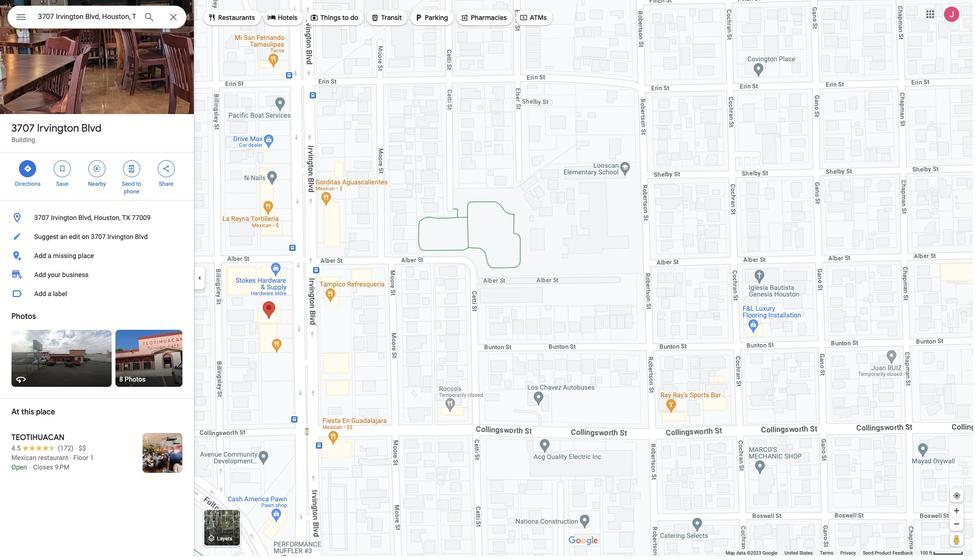Task type: vqa. For each thing, say whether or not it's contained in the screenshot.


Task type: locate. For each thing, give the bounding box(es) containing it.
1 vertical spatial blvd
[[135, 233, 148, 240]]

1 horizontal spatial to
[[342, 13, 349, 22]]

at
[[11, 407, 19, 417]]

save
[[56, 181, 68, 187]]

photos
[[11, 312, 36, 321], [125, 375, 146, 383]]

label
[[53, 290, 67, 298]]

a
[[48, 252, 51, 259], [48, 290, 51, 298]]

 atms
[[519, 12, 547, 23]]

4.5
[[11, 444, 21, 452]]

2 a from the top
[[48, 290, 51, 298]]

suggest an edit on 3707 irvington blvd button
[[0, 227, 194, 246]]

restaurants
[[218, 13, 255, 22]]

1 horizontal spatial photos
[[125, 375, 146, 383]]

add for add a missing place
[[34, 252, 46, 259]]

price: moderate image
[[79, 444, 86, 452]]

1 horizontal spatial place
[[78, 252, 94, 259]]

send inside the send product feedback button
[[863, 550, 874, 556]]

irvington
[[37, 122, 79, 135], [51, 214, 77, 221], [107, 233, 133, 240]]

blvd
[[81, 122, 101, 135], [135, 233, 148, 240]]

blvd down 77009
[[135, 233, 148, 240]]

0 horizontal spatial place
[[36, 407, 55, 417]]

parking
[[425, 13, 448, 22]]

3707 inside 'button'
[[91, 233, 106, 240]]

add left your
[[34, 271, 46, 279]]

a inside button
[[48, 252, 51, 259]]

⋅
[[29, 463, 31, 471]]

1 vertical spatial to
[[136, 181, 141, 187]]

show street view coverage image
[[950, 532, 964, 547]]

add for add a label
[[34, 290, 46, 298]]

irvington down tx at the left top of page
[[107, 233, 133, 240]]

states
[[800, 550, 813, 556]]

add down suggest in the left top of the page
[[34, 252, 46, 259]]

feedback
[[893, 550, 913, 556]]

terms
[[820, 550, 834, 556]]

0 vertical spatial send
[[122, 181, 135, 187]]

2 vertical spatial 3707
[[91, 233, 106, 240]]

3707 up suggest in the left top of the page
[[34, 214, 49, 221]]

3 add from the top
[[34, 290, 46, 298]]

to inside  things to do
[[342, 13, 349, 22]]

restaurant
[[38, 454, 68, 461]]

place inside add a missing place button
[[78, 252, 94, 259]]

1 vertical spatial a
[[48, 290, 51, 298]]

1 vertical spatial photos
[[125, 375, 146, 383]]

0 vertical spatial a
[[48, 252, 51, 259]]

 transit
[[371, 12, 402, 23]]

send left product
[[863, 550, 874, 556]]

3707 up building at the top left of the page
[[11, 122, 35, 135]]

privacy button
[[841, 550, 856, 556]]

irvington inside "button"
[[51, 214, 77, 221]]

add a missing place
[[34, 252, 94, 259]]

directions
[[15, 181, 41, 187]]

place
[[78, 252, 94, 259], [36, 407, 55, 417]]

send inside send to phone
[[122, 181, 135, 187]]

0 vertical spatial photos
[[11, 312, 36, 321]]

1 vertical spatial 3707
[[34, 214, 49, 221]]

1 vertical spatial ·
[[70, 454, 72, 461]]

 pharmacies
[[461, 12, 507, 23]]

irvington up  at the left of the page
[[37, 122, 79, 135]]

missing
[[53, 252, 76, 259]]

a for label
[[48, 290, 51, 298]]

0 vertical spatial irvington
[[37, 122, 79, 135]]

0 vertical spatial ·
[[75, 444, 77, 452]]

footer
[[726, 550, 920, 556]]


[[58, 163, 67, 174]]

a left the missing
[[48, 252, 51, 259]]

3707 for blvd
[[11, 122, 35, 135]]


[[414, 12, 423, 23]]

3707 inside "button"
[[34, 214, 49, 221]]

tx
[[122, 214, 130, 221]]

photos down add a label
[[11, 312, 36, 321]]

0 vertical spatial blvd
[[81, 122, 101, 135]]

0 horizontal spatial blvd
[[81, 122, 101, 135]]


[[310, 12, 318, 23]]

a left label
[[48, 290, 51, 298]]

layers
[[217, 536, 232, 542]]

0 horizontal spatial send
[[122, 181, 135, 187]]

8 photos
[[119, 375, 146, 383]]

do
[[350, 13, 358, 22]]

mexican
[[11, 454, 36, 461]]

 search field
[[8, 6, 186, 30]]

add inside button
[[34, 290, 46, 298]]

none field inside "3707 irvington blvd, houston, tx 77009" field
[[38, 11, 136, 22]]

0 vertical spatial 3707
[[11, 122, 35, 135]]

2 add from the top
[[34, 271, 46, 279]]

at this place
[[11, 407, 55, 417]]

3707 irvington blvd building
[[11, 122, 101, 144]]

·
[[75, 444, 77, 452], [70, 454, 72, 461]]

send for send product feedback
[[863, 550, 874, 556]]


[[15, 10, 27, 24]]

hotels
[[278, 13, 298, 22]]

1 vertical spatial send
[[863, 550, 874, 556]]

photos right 8
[[125, 375, 146, 383]]

add left label
[[34, 290, 46, 298]]

united
[[785, 550, 798, 556]]

None field
[[38, 11, 136, 22]]

0 vertical spatial to
[[342, 13, 349, 22]]

send
[[122, 181, 135, 187], [863, 550, 874, 556]]

0 vertical spatial add
[[34, 252, 46, 259]]

to
[[342, 13, 349, 22], [136, 181, 141, 187]]


[[23, 163, 32, 174]]

a for missing
[[48, 252, 51, 259]]

data
[[737, 550, 746, 556]]

map
[[726, 550, 735, 556]]

100 ft
[[920, 550, 933, 556]]

0 horizontal spatial to
[[136, 181, 141, 187]]

1 horizontal spatial send
[[863, 550, 874, 556]]

add your business
[[34, 271, 89, 279]]

 things to do
[[310, 12, 358, 23]]

0 horizontal spatial ·
[[70, 454, 72, 461]]

add
[[34, 252, 46, 259], [34, 271, 46, 279], [34, 290, 46, 298]]

place right this
[[36, 407, 55, 417]]

ft
[[930, 550, 933, 556]]

2 vertical spatial add
[[34, 290, 46, 298]]

3707
[[11, 122, 35, 135], [34, 214, 49, 221], [91, 233, 106, 240]]

1 vertical spatial add
[[34, 271, 46, 279]]

8 photos button
[[115, 330, 183, 387]]

place down "on"
[[78, 252, 94, 259]]

a inside button
[[48, 290, 51, 298]]

· left floor
[[70, 454, 72, 461]]

footer containing map data ©2023 google
[[726, 550, 920, 556]]

send for send to phone
[[122, 181, 135, 187]]

· left price: moderate image
[[75, 444, 77, 452]]

send up phone
[[122, 181, 135, 187]]

irvington up an
[[51, 214, 77, 221]]

3707 Irvington Blvd, Houston, TX 77009 field
[[8, 6, 186, 29]]

2 vertical spatial irvington
[[107, 233, 133, 240]]

3707 inside 3707 irvington blvd building
[[11, 122, 35, 135]]

to left the do
[[342, 13, 349, 22]]

irvington inside 3707 irvington blvd building
[[37, 122, 79, 135]]


[[162, 163, 170, 174]]

1 horizontal spatial blvd
[[135, 233, 148, 240]]

4.5 stars 172 reviews image
[[11, 443, 74, 453]]

1 vertical spatial irvington
[[51, 214, 77, 221]]

blvd inside 3707 irvington blvd building
[[81, 122, 101, 135]]

0 vertical spatial place
[[78, 252, 94, 259]]

1 vertical spatial place
[[36, 407, 55, 417]]

privacy
[[841, 550, 856, 556]]

zoom out image
[[953, 520, 961, 528]]

teotihuacan
[[11, 433, 65, 442]]

1 add from the top
[[34, 252, 46, 259]]

1 a from the top
[[48, 252, 51, 259]]

to up phone
[[136, 181, 141, 187]]

blvd up the  on the top left
[[81, 122, 101, 135]]

77009
[[132, 214, 151, 221]]

show your location image
[[953, 491, 961, 500]]

add inside button
[[34, 252, 46, 259]]

3707 right "on"
[[91, 233, 106, 240]]



Task type: describe. For each thing, give the bounding box(es) containing it.
united states
[[785, 550, 813, 556]]

send to phone
[[122, 181, 141, 195]]

nearby
[[88, 181, 106, 187]]

3707 irvington blvd, houston, tx 77009
[[34, 214, 151, 221]]

google
[[763, 550, 778, 556]]

(172)
[[58, 444, 74, 452]]

blvd,
[[78, 214, 92, 221]]

suggest
[[34, 233, 58, 240]]

3707 irvington blvd, houston, tx 77009 button
[[0, 208, 194, 227]]

send product feedback button
[[863, 550, 913, 556]]

irvington inside 'button'
[[107, 233, 133, 240]]


[[208, 12, 216, 23]]

terms button
[[820, 550, 834, 556]]

100 ft button
[[920, 550, 963, 556]]

photos inside 8 photos button
[[125, 375, 146, 383]]

add a missing place button
[[0, 246, 194, 265]]

$$
[[79, 444, 86, 452]]

floor
[[73, 454, 88, 461]]

· $$
[[75, 444, 86, 452]]

send product feedback
[[863, 550, 913, 556]]

open
[[11, 463, 27, 471]]

atms
[[530, 13, 547, 22]]

product
[[875, 550, 892, 556]]

3707 for blvd,
[[34, 214, 49, 221]]

8
[[119, 375, 123, 383]]

phone
[[124, 188, 139, 195]]

pharmacies
[[471, 13, 507, 22]]


[[519, 12, 528, 23]]


[[461, 12, 469, 23]]

map data ©2023 google
[[726, 550, 778, 556]]

add your business link
[[0, 265, 194, 284]]

blvd inside suggest an edit on 3707 irvington blvd 'button'
[[135, 233, 148, 240]]


[[127, 163, 136, 174]]

1 horizontal spatial ·
[[75, 444, 77, 452]]

 hotels
[[267, 12, 298, 23]]

0 horizontal spatial photos
[[11, 312, 36, 321]]

100
[[920, 550, 928, 556]]


[[371, 12, 379, 23]]

an
[[60, 233, 67, 240]]

google account: james peterson  
(james.peterson1902@gmail.com) image
[[944, 6, 960, 22]]

9 pm
[[55, 463, 69, 471]]

©2023
[[747, 550, 761, 556]]

transit
[[381, 13, 402, 22]]

collapse side panel image
[[194, 273, 205, 283]]

1
[[90, 454, 94, 461]]

irvington for blvd,
[[51, 214, 77, 221]]

 button
[[8, 6, 34, 30]]


[[267, 12, 276, 23]]

share
[[159, 181, 173, 187]]

united states button
[[785, 550, 813, 556]]

to inside send to phone
[[136, 181, 141, 187]]

zoom in image
[[953, 507, 961, 514]]

suggest an edit on 3707 irvington blvd
[[34, 233, 148, 240]]

closes
[[33, 463, 53, 471]]

actions for 3707 irvington blvd region
[[0, 153, 194, 200]]

 restaurants
[[208, 12, 255, 23]]


[[93, 163, 101, 174]]

add a label
[[34, 290, 67, 298]]

your
[[48, 271, 61, 279]]

 parking
[[414, 12, 448, 23]]

mexican restaurant · floor 1 open ⋅ closes 9 pm
[[11, 454, 94, 471]]

3707 irvington blvd main content
[[0, 0, 194, 556]]

edit
[[69, 233, 80, 240]]

houston,
[[94, 214, 121, 221]]

on
[[82, 233, 89, 240]]

business
[[62, 271, 89, 279]]

add for add your business
[[34, 271, 46, 279]]

· inside mexican restaurant · floor 1 open ⋅ closes 9 pm
[[70, 454, 72, 461]]

things
[[320, 13, 341, 22]]

add a label button
[[0, 284, 194, 303]]

irvington for blvd
[[37, 122, 79, 135]]

google maps element
[[0, 0, 973, 556]]

footer inside google maps element
[[726, 550, 920, 556]]

building
[[11, 136, 35, 144]]

this
[[21, 407, 34, 417]]



